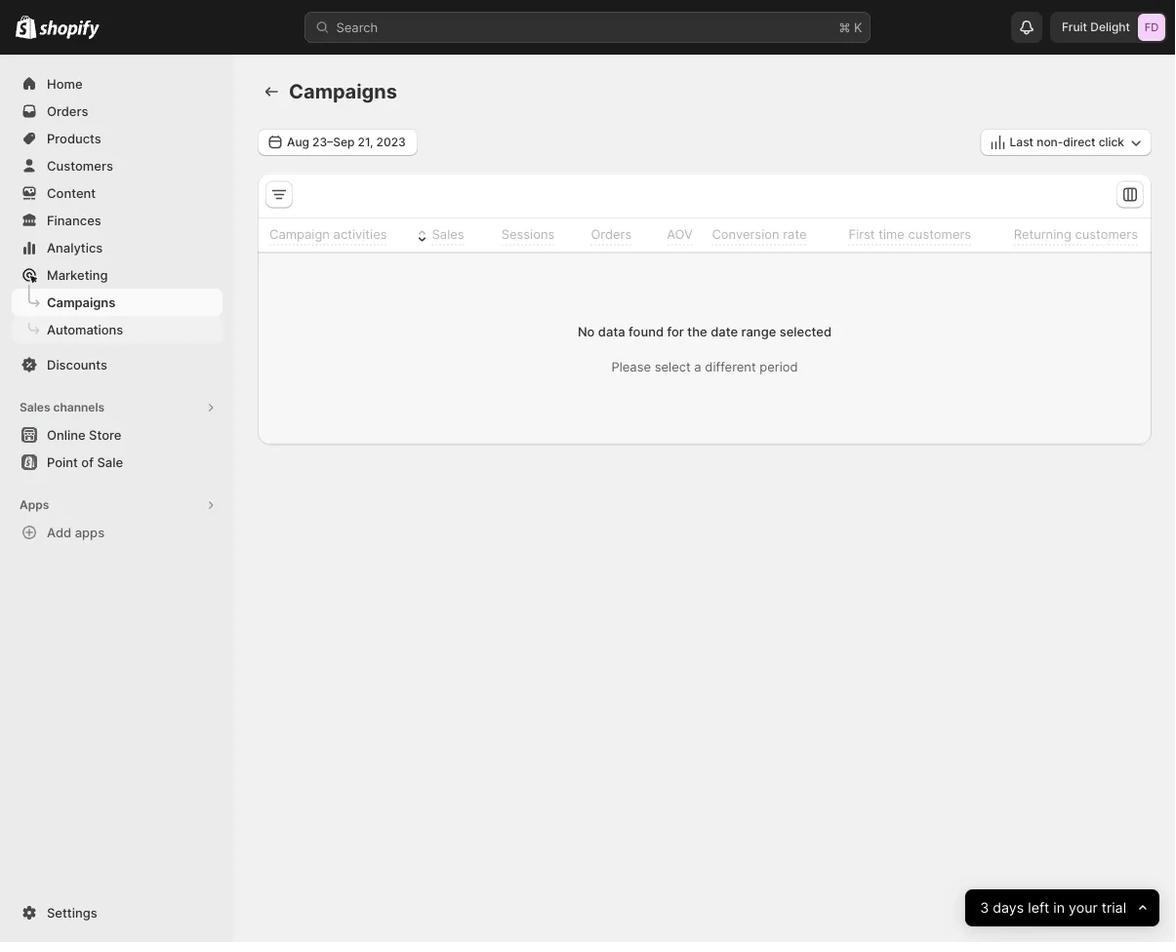 Task type: vqa. For each thing, say whether or not it's contained in the screenshot.
the "Color" text box
no



Task type: locate. For each thing, give the bounding box(es) containing it.
analytics link
[[12, 234, 223, 262]]

campaigns down "marketing"
[[47, 295, 115, 310]]

1 horizontal spatial orders
[[591, 226, 632, 242]]

campaigns up aug 23–sep 21, 2023
[[289, 80, 397, 103]]

23–sep
[[312, 135, 355, 149]]

sales up online
[[20, 401, 50, 415]]

settings link
[[12, 900, 223, 927]]

customers
[[908, 226, 971, 242], [1075, 226, 1138, 242]]

1 vertical spatial orders
[[591, 226, 632, 242]]

fruit delight
[[1062, 20, 1130, 34]]

in
[[1053, 900, 1065, 917]]

aug 23–sep 21, 2023 button
[[258, 129, 418, 156]]

apps
[[20, 498, 49, 512]]

1 horizontal spatial sales
[[432, 226, 464, 242]]

discounts link
[[12, 351, 223, 379]]

conversion
[[712, 226, 779, 242]]

first time customers
[[849, 226, 971, 242]]

search
[[336, 20, 378, 35]]

sales left sessions button
[[432, 226, 464, 242]]

sales
[[432, 226, 464, 242], [20, 401, 50, 415]]

add
[[47, 525, 71, 540]]

orders left aov button
[[591, 226, 632, 242]]

products link
[[12, 125, 223, 152]]

k
[[854, 20, 862, 35]]

finances
[[47, 213, 101, 228]]

sales for sales
[[432, 226, 464, 242]]

fruit
[[1062, 20, 1087, 34]]

sessions
[[501, 226, 555, 242]]

1 customers from the left
[[908, 226, 971, 242]]

0 vertical spatial campaigns
[[289, 80, 397, 103]]

0 horizontal spatial customers
[[908, 226, 971, 242]]

1 horizontal spatial customers
[[1075, 226, 1138, 242]]

returning
[[1014, 226, 1071, 242]]

0 horizontal spatial orders
[[47, 103, 88, 119]]

orders
[[47, 103, 88, 119], [591, 226, 632, 242]]

days
[[993, 900, 1024, 917]]

online store
[[47, 427, 121, 443]]

products
[[47, 131, 101, 146]]

add apps
[[47, 525, 105, 540]]

please select a different period
[[611, 359, 798, 374]]

online
[[47, 427, 86, 443]]

rate
[[783, 226, 807, 242]]

campaign
[[269, 226, 330, 242]]

select
[[655, 359, 691, 374]]

non-
[[1037, 135, 1063, 149]]

sales inside button
[[432, 226, 464, 242]]

1 vertical spatial campaigns
[[47, 295, 115, 310]]

store
[[89, 427, 121, 443]]

no
[[578, 324, 595, 339]]

campaigns link
[[12, 289, 223, 316]]

last non-direct click button
[[980, 129, 1152, 156]]

customers right returning
[[1075, 226, 1138, 242]]

returning customers button
[[991, 221, 1141, 249]]

0 horizontal spatial sales
[[20, 401, 50, 415]]

online store button
[[0, 422, 234, 449]]

1 vertical spatial sales
[[20, 401, 50, 415]]

customers right time
[[908, 226, 971, 242]]

0 vertical spatial sales
[[432, 226, 464, 242]]

analytics
[[47, 240, 103, 255]]

0 vertical spatial orders
[[47, 103, 88, 119]]

online store link
[[12, 422, 223, 449]]

returning customers
[[1014, 226, 1138, 242]]

settings
[[47, 906, 97, 921]]

point
[[47, 455, 78, 470]]

2 customers from the left
[[1075, 226, 1138, 242]]

point of sale link
[[12, 449, 223, 476]]

orders down home
[[47, 103, 88, 119]]

orders inside button
[[591, 226, 632, 242]]

last
[[1010, 135, 1034, 149]]

sales inside button
[[20, 401, 50, 415]]

campaign activities
[[269, 226, 387, 242]]

please
[[611, 359, 651, 374]]

sales for sales channels
[[20, 401, 50, 415]]

left
[[1028, 900, 1049, 917]]

activities
[[333, 226, 387, 242]]

aov
[[667, 226, 693, 242]]

customers
[[47, 158, 113, 173]]

home link
[[12, 70, 223, 98]]

for
[[667, 324, 684, 339]]

campaigns
[[289, 80, 397, 103], [47, 295, 115, 310]]

orders for "orders" button
[[591, 226, 632, 242]]

apps button
[[12, 492, 223, 519]]

direct
[[1063, 135, 1096, 149]]

0 horizontal spatial campaigns
[[47, 295, 115, 310]]

home
[[47, 76, 83, 91]]



Task type: describe. For each thing, give the bounding box(es) containing it.
customers inside the first time customers button
[[908, 226, 971, 242]]

discounts
[[47, 357, 107, 372]]

last non-direct click
[[1010, 135, 1124, 149]]

apps
[[75, 525, 105, 540]]

the
[[687, 324, 707, 339]]

3 days left in your trial button
[[965, 890, 1159, 927]]

customers link
[[12, 152, 223, 180]]

orders link
[[12, 98, 223, 125]]

aug
[[287, 135, 309, 149]]

sessions button
[[479, 221, 558, 249]]

3 days left in your trial
[[980, 900, 1126, 917]]

shopify image
[[39, 20, 100, 39]]

delight
[[1090, 20, 1130, 34]]

3
[[980, 900, 989, 917]]

sales button
[[409, 221, 467, 249]]

customers inside returning customers button
[[1075, 226, 1138, 242]]

aov button
[[644, 221, 696, 249]]

2023
[[376, 135, 406, 149]]

period
[[760, 359, 798, 374]]

shopify image
[[16, 15, 36, 39]]

marketing
[[47, 267, 108, 283]]

sales channels button
[[12, 394, 223, 422]]

aug 23–sep 21, 2023
[[287, 135, 406, 149]]

click
[[1099, 135, 1124, 149]]

trial
[[1101, 900, 1126, 917]]

⌘
[[839, 20, 850, 35]]

a
[[694, 359, 701, 374]]

range
[[741, 324, 776, 339]]

⌘ k
[[839, 20, 862, 35]]

marketing link
[[12, 262, 223, 289]]

add apps button
[[12, 519, 223, 547]]

time
[[879, 226, 905, 242]]

conversion rate
[[712, 226, 807, 242]]

automations
[[47, 322, 123, 337]]

content link
[[12, 180, 223, 207]]

orders button
[[568, 221, 635, 249]]

first
[[849, 226, 875, 242]]

first time customers button
[[826, 221, 974, 249]]

found
[[629, 324, 664, 339]]

sales channels
[[20, 401, 105, 415]]

automations link
[[12, 316, 223, 344]]

data
[[598, 324, 625, 339]]

1 horizontal spatial campaigns
[[289, 80, 397, 103]]

orders for "orders" link in the top of the page
[[47, 103, 88, 119]]

no data found for the date range selected
[[578, 324, 832, 339]]

fruit delight image
[[1138, 14, 1165, 41]]

point of sale
[[47, 455, 123, 470]]

selected
[[780, 324, 832, 339]]

finances link
[[12, 207, 223, 234]]

21,
[[358, 135, 373, 149]]

different
[[705, 359, 756, 374]]

channels
[[53, 401, 105, 415]]

date
[[711, 324, 738, 339]]

your
[[1068, 900, 1098, 917]]

of
[[81, 455, 94, 470]]

sale
[[97, 455, 123, 470]]

point of sale button
[[0, 449, 234, 476]]



